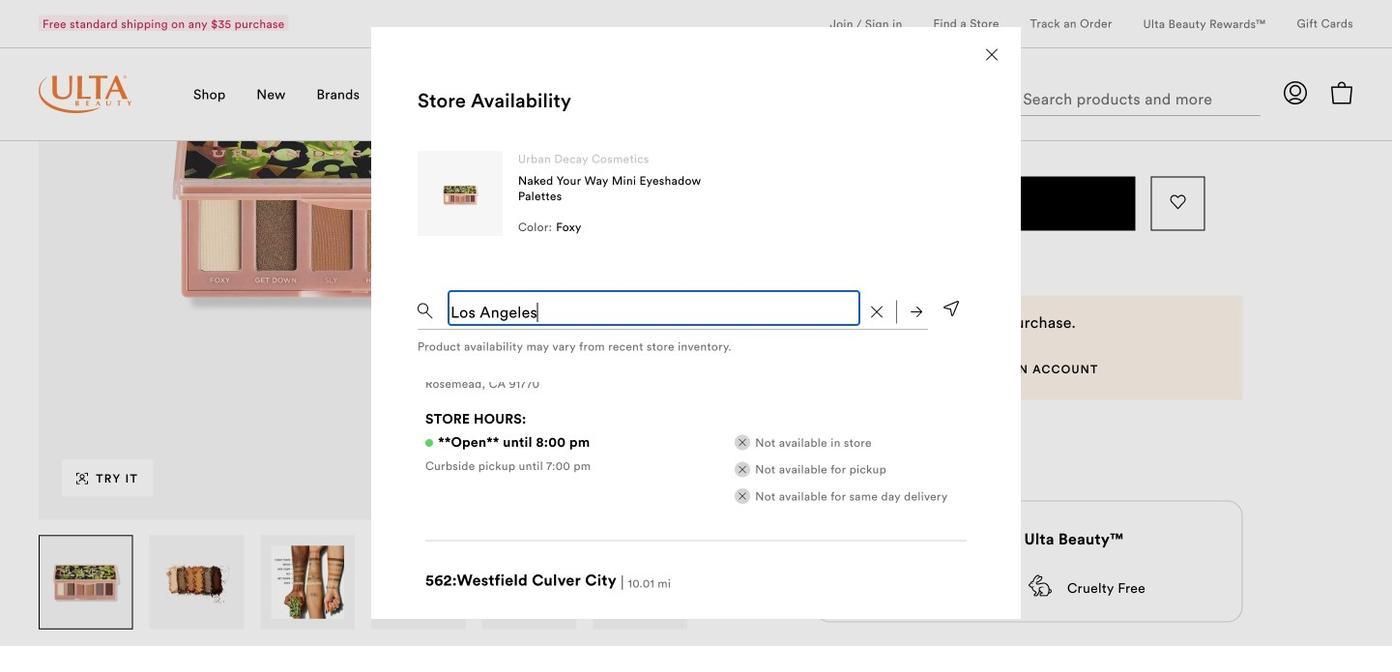 Task type: vqa. For each thing, say whether or not it's contained in the screenshot.
1 / 16 group
yes



Task type: describe. For each thing, give the bounding box(es) containing it.
5 / 16 group
[[482, 535, 578, 630]]

try it urban decay cosmetics naked your way mini eyeshadow palettes #1 image
[[77, 473, 88, 484]]

3 / 16 group
[[260, 535, 356, 630]]

urban decay cosmetics naked your way mini eyeshadow palettes #3 image
[[271, 546, 344, 619]]

Search products and more search field
[[1021, 77, 1255, 111]]

4 / 16 group
[[371, 535, 467, 630]]

1 / 16 group
[[39, 535, 134, 630]]

clear search image
[[871, 306, 883, 318]]

Search city, state, or ZIP search field
[[449, 291, 860, 325]]

log in to your ulta account image
[[1284, 81, 1308, 104]]

next slide image
[[660, 575, 671, 587]]

2 / 16 group
[[150, 535, 245, 630]]

sin naked your way mini eyeshadow palettes image
[[908, 70, 947, 109]]

product images carousel region
[[39, 0, 689, 631]]

urban decay cosmetics naked your way mini eyeshadow palettes #1 image
[[49, 546, 123, 619]]

close image
[[986, 49, 998, 61]]

urban decay cosmetics naked your way mini eyeshadow palettes #4 image
[[382, 546, 455, 619]]



Task type: locate. For each thing, give the bounding box(es) containing it.
0 items in bag image
[[1331, 81, 1354, 104]]

urban decay cosmetics naked your way mini eyeshadow palettes #6 image
[[604, 546, 677, 619]]

urban decay cosmetics naked your way mini eyeshadow palettes #5 image
[[493, 546, 566, 619]]

None search field
[[990, 74, 1261, 120]]

6 / 16 group
[[593, 535, 689, 630]]

urban decay cosmetics naked your way mini eyeshadow palettes #2 image
[[160, 546, 233, 619]]

status
[[418, 301, 975, 646]]

search for stores image
[[911, 306, 923, 318]]

current location selected image
[[944, 301, 959, 316]]

half baked naked your way mini eyeshadow palettes image
[[861, 70, 900, 109]]



